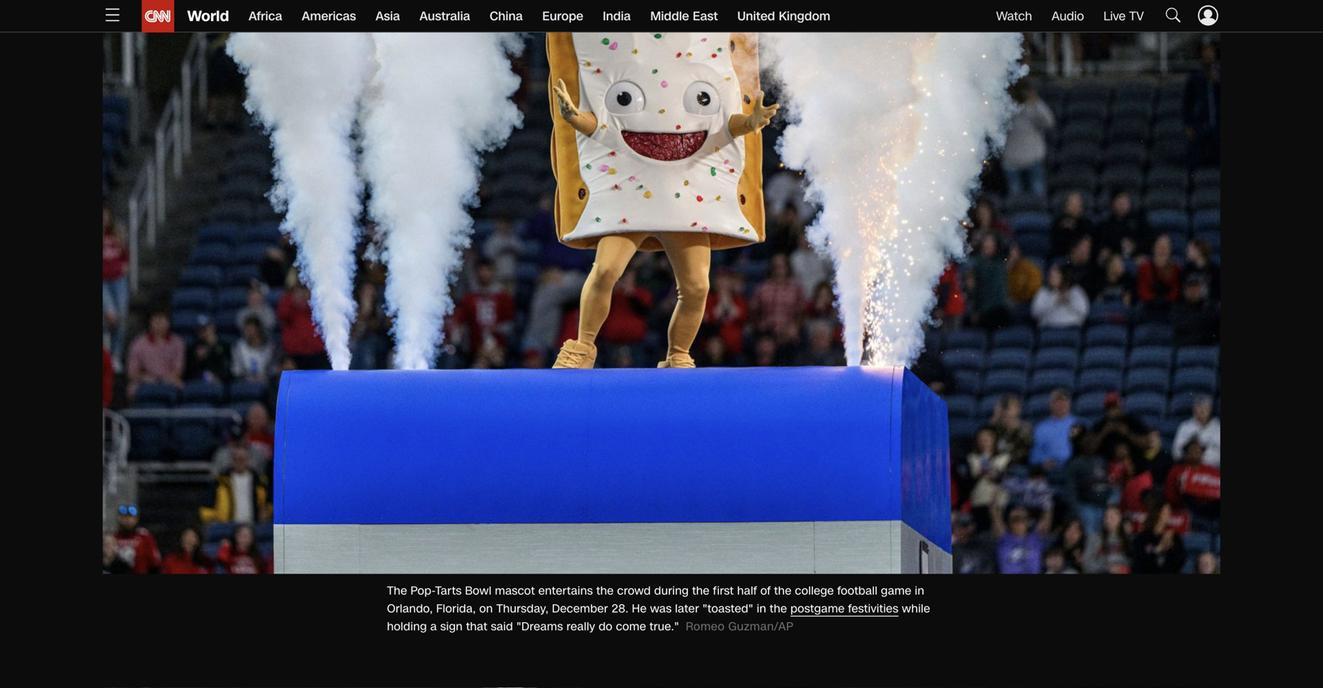 Task type: vqa. For each thing, say whether or not it's contained in the screenshot.
google icon
no



Task type: describe. For each thing, give the bounding box(es) containing it.
he
[[632, 601, 647, 617]]

crowd
[[617, 583, 651, 599]]

while
[[902, 601, 931, 617]]

tv
[[1130, 8, 1144, 25]]

holding
[[387, 619, 427, 635]]

game
[[881, 583, 912, 599]]

while holding a sign that said "dreams really do come true."
[[387, 601, 931, 635]]

during
[[655, 583, 689, 599]]

world link
[[174, 0, 229, 33]]

bowl
[[465, 583, 492, 599]]

east
[[693, 8, 718, 25]]

audio link
[[1052, 8, 1085, 25]]

the up 28. on the left
[[597, 583, 614, 599]]

audio
[[1052, 8, 1085, 25]]

europe link
[[543, 0, 584, 33]]

americas
[[302, 8, 356, 25]]

united kingdom link
[[738, 0, 831, 33]]

china link
[[490, 0, 523, 33]]

middle east link
[[651, 0, 718, 33]]

a
[[431, 619, 437, 635]]

australia link
[[420, 0, 470, 33]]

orlando,
[[387, 601, 433, 617]]

middle east
[[651, 8, 718, 25]]

open menu icon image
[[103, 5, 122, 25]]

0 horizontal spatial in
[[757, 601, 767, 617]]

india
[[603, 8, 631, 25]]

true."
[[650, 619, 679, 635]]

india link
[[603, 0, 631, 33]]

come
[[616, 619, 647, 635]]

1 horizontal spatial in
[[915, 583, 925, 599]]

search icon image
[[1164, 5, 1183, 25]]

asia
[[376, 8, 400, 25]]

do
[[599, 619, 613, 635]]

on
[[480, 601, 493, 617]]

the down of
[[770, 601, 787, 617]]

united kingdom
[[738, 8, 831, 25]]

the right of
[[774, 583, 792, 599]]

guzman/ap
[[729, 619, 794, 635]]

thursday,
[[497, 601, 549, 617]]



Task type: locate. For each thing, give the bounding box(es) containing it.
in
[[915, 583, 925, 599], [757, 601, 767, 617]]

football
[[838, 583, 878, 599]]

0 vertical spatial in
[[915, 583, 925, 599]]

sign
[[441, 619, 463, 635]]

romeo guzman/ap
[[686, 619, 794, 635]]

1 vertical spatial in
[[757, 601, 767, 617]]

28.
[[612, 601, 629, 617]]

said
[[491, 619, 513, 635]]

entertains
[[539, 583, 593, 599]]

of
[[761, 583, 771, 599]]

asia link
[[376, 0, 400, 33]]

americas link
[[302, 0, 356, 33]]

europe
[[543, 8, 584, 25]]

mascot
[[495, 583, 535, 599]]

live tv link
[[1104, 8, 1144, 25]]

australia
[[420, 8, 470, 25]]

"toasted"
[[703, 601, 754, 617]]

romeo
[[686, 619, 725, 635]]

december
[[552, 601, 608, 617]]

half
[[738, 583, 757, 599]]

in up while
[[915, 583, 925, 599]]

watch link
[[997, 8, 1033, 25]]

africa link
[[249, 0, 282, 33]]

watch
[[997, 8, 1033, 25]]

live
[[1104, 8, 1126, 25]]

the pop-tarts bowl mascot entertains the crowd during the first half of the college football game in orlando, florida, on thursday, december 28. he was later "toasted" in the <a href="https://www.cnn.com/2024/01/02/us/pop-tart-college-football-cheez-it-dukes-mascot-cec/index.html" target="_blank">postgame festivities</a> while holding a sign that said "dreams really do come true." image
[[103, 0, 1221, 574]]

the
[[387, 583, 407, 599]]

the
[[597, 583, 614, 599], [692, 583, 710, 599], [774, 583, 792, 599], [770, 601, 787, 617]]

"dreams
[[517, 619, 563, 635]]

first
[[713, 583, 734, 599]]

tarts
[[435, 583, 462, 599]]

florida,
[[436, 601, 476, 617]]

the pop-tarts bowl mascot entertains the crowd during the first half of the college football game in orlando, florida, on thursday, december 28. he was later "toasted" in the
[[387, 583, 925, 617]]

postgame festivities
[[791, 601, 899, 617]]

postgame festivities link
[[791, 601, 899, 617]]

was
[[650, 601, 672, 617]]

live tv
[[1104, 8, 1144, 25]]

pop-
[[411, 583, 435, 599]]

africa
[[249, 8, 282, 25]]

later
[[675, 601, 700, 617]]

really
[[567, 619, 596, 635]]

united
[[738, 8, 775, 25]]

festivities
[[849, 601, 899, 617]]

user avatar image
[[1197, 3, 1221, 27]]

in up guzman/ap
[[757, 601, 767, 617]]

kingdom
[[779, 8, 831, 25]]

the left first
[[692, 583, 710, 599]]

college
[[795, 583, 834, 599]]

that
[[466, 619, 488, 635]]

postgame
[[791, 601, 845, 617]]

china
[[490, 8, 523, 25]]

middle
[[651, 8, 689, 25]]

world
[[187, 6, 229, 26]]



